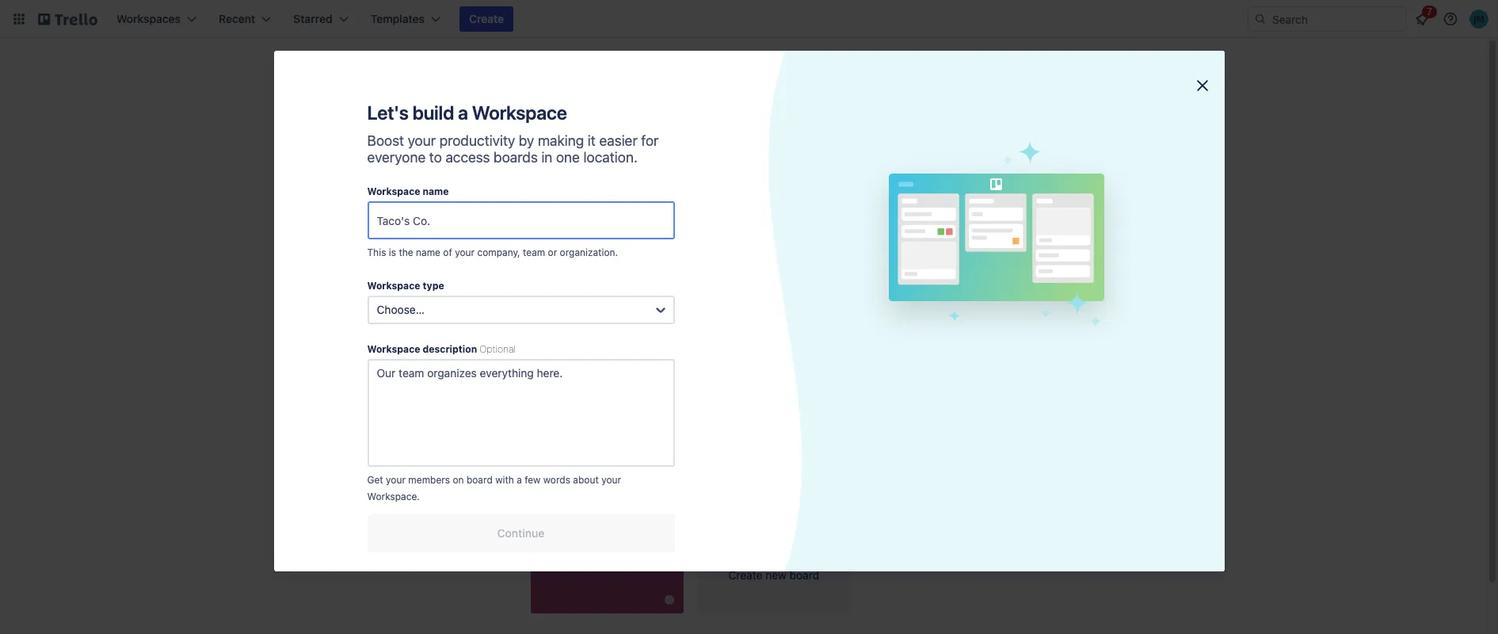 Task type: locate. For each thing, give the bounding box(es) containing it.
workspace for workspace name
[[367, 185, 420, 197]]

0 horizontal spatial board
[[467, 474, 493, 486]]

template up for
[[650, 117, 695, 131]]

making
[[538, 132, 584, 149]]

name down to
[[423, 185, 449, 197]]

jeremy miller's workspace up imagination
[[562, 502, 726, 516]]

2 vertical spatial get
[[367, 474, 383, 486]]

1 vertical spatial or
[[548, 246, 557, 258]]

template
[[650, 117, 695, 131], [609, 248, 654, 262]]

template up simple
[[875, 169, 914, 179]]

team
[[523, 246, 545, 258]]

organization.
[[560, 246, 618, 258]]

template remote team hub
[[1037, 169, 1149, 201]]

get up the by at the top of page
[[531, 117, 549, 131]]

get inside get your members on board with a few words about your workspace.
[[367, 474, 383, 486]]

1 horizontal spatial a
[[517, 474, 522, 486]]

template right "kanban"
[[753, 186, 810, 201]]

unlimited
[[336, 407, 383, 421], [350, 423, 397, 437]]

your workspaces
[[531, 464, 658, 479]]

your inside boost your productivity by making it easier for everyone to access boards in one location.
[[408, 132, 436, 149]]

1 horizontal spatial trello
[[744, 117, 772, 131]]

a inside get your members on board with a few words about your workspace.
[[517, 474, 522, 486]]

description
[[423, 343, 477, 355]]

get up views,
[[315, 407, 333, 421]]

project inside project management link
[[537, 186, 581, 201]]

0 horizontal spatial project
[[537, 186, 581, 201]]

start
[[315, 468, 340, 481]]

a right build
[[458, 101, 468, 124]]

0 vertical spatial boards link
[[302, 232, 505, 258]]

kanban template
[[704, 186, 810, 201]]

miller's down workspaces
[[611, 502, 656, 516]]

0 vertical spatial name
[[423, 185, 449, 197]]

2 horizontal spatial get
[[531, 117, 549, 131]]

search image
[[1255, 13, 1267, 25]]

1 project from the left
[[537, 186, 581, 201]]

1 vertical spatial unlimited
[[350, 423, 397, 437]]

0 vertical spatial create
[[469, 12, 504, 25]]

with up easier
[[616, 117, 638, 131]]

jeremy miller's workspace down workspace name
[[334, 208, 473, 221]]

home
[[334, 140, 365, 154]]

project left board
[[915, 186, 960, 201]]

1 horizontal spatial template
[[875, 169, 914, 179]]

0 horizontal spatial a
[[458, 101, 468, 124]]

0 horizontal spatial jeremy
[[334, 208, 373, 221]]

beyond imagination
[[537, 544, 659, 559]]

1 horizontal spatial board
[[790, 568, 820, 582]]

unlimited up views,
[[336, 407, 383, 421]]

choose…
[[377, 303, 425, 316]]

2 horizontal spatial template
[[1042, 169, 1081, 179]]

0 horizontal spatial trello
[[335, 387, 365, 400]]

workspace down 'members'
[[367, 343, 420, 355]]

beyond
[[537, 544, 583, 559]]

templates link
[[302, 101, 505, 130]]

1 vertical spatial trello
[[335, 387, 365, 400]]

create
[[469, 12, 504, 25], [729, 568, 763, 582]]

create for create
[[469, 12, 504, 25]]

1 horizontal spatial boards link
[[761, 497, 833, 522]]

0 vertical spatial trello
[[744, 117, 772, 131]]

highlights link
[[302, 261, 505, 286]]

team
[[1087, 186, 1120, 201]]

1 horizontal spatial with
[[616, 117, 638, 131]]

your down build
[[408, 132, 436, 149]]

create for create new board
[[729, 568, 763, 582]]

2 project from the left
[[915, 186, 960, 201]]

1 vertical spatial create
[[729, 568, 763, 582]]

1 vertical spatial jeremy
[[562, 502, 608, 516]]

trello right try
[[335, 387, 365, 400]]

0 horizontal spatial template
[[753, 186, 810, 201]]

with left few
[[495, 474, 514, 486]]

boards link up highlights link
[[302, 232, 505, 258]]

template inside "template simple project board"
[[875, 169, 914, 179]]

0 vertical spatial or
[[835, 117, 845, 131]]

0 horizontal spatial or
[[548, 246, 557, 258]]

0 vertical spatial miller's
[[376, 208, 414, 221]]

0 vertical spatial workspace
[[417, 208, 473, 221]]

template simple project board
[[870, 169, 999, 201]]

members
[[408, 474, 450, 486]]

going
[[552, 117, 581, 131]]

gallery
[[657, 248, 692, 262]]

views link
[[302, 289, 505, 315]]

jeremy down workspaces
[[334, 208, 373, 221]]

board right on
[[467, 474, 493, 486]]

1 horizontal spatial project
[[915, 186, 960, 201]]

highlights
[[359, 266, 411, 280]]

get right free at the left bottom
[[367, 474, 383, 486]]

0 horizontal spatial with
[[495, 474, 514, 486]]

faster
[[584, 117, 613, 131]]

1 vertical spatial with
[[495, 474, 514, 486]]

Search field
[[1267, 7, 1406, 31]]

workspace up choose…
[[367, 280, 420, 292]]

workspace up jeremy miller's workspace link
[[367, 185, 420, 197]]

1 horizontal spatial jeremy
[[562, 502, 608, 516]]

get going faster with a template from the trello community or
[[531, 117, 848, 131]]

0 vertical spatial board
[[467, 474, 493, 486]]

create inside button
[[469, 12, 504, 25]]

trello
[[744, 117, 772, 131], [335, 387, 365, 400]]

recently
[[562, 303, 616, 317]]

1 horizontal spatial get
[[367, 474, 383, 486]]

words
[[543, 474, 571, 486]]

0 vertical spatial get
[[531, 117, 549, 131]]

1 vertical spatial jeremy miller's workspace
[[562, 502, 726, 516]]

trello left the community
[[744, 117, 772, 131]]

trial
[[366, 468, 386, 481]]

let's build a workspace
[[367, 101, 567, 124]]

popular
[[596, 86, 652, 104]]

template inside template remote team hub
[[1042, 169, 1081, 179]]

jeremy down about
[[562, 502, 608, 516]]

template for remote
[[1042, 169, 1081, 179]]

imagination
[[586, 544, 659, 559]]

your up 'workspace.'
[[386, 474, 406, 486]]

name left of
[[416, 246, 441, 258]]

automation,
[[400, 423, 461, 437]]

or right the community
[[835, 117, 845, 131]]

all
[[428, 407, 439, 421]]

views,
[[315, 423, 347, 437]]

0 horizontal spatial get
[[315, 407, 333, 421]]

Workspace name text field
[[367, 201, 675, 239]]

a up for
[[641, 117, 647, 131]]

boards up new at bottom
[[787, 502, 823, 516]]

unlimited down boards,
[[350, 423, 397, 437]]

jeremy
[[334, 208, 373, 221], [562, 502, 608, 516]]

workspace
[[417, 208, 473, 221], [659, 502, 726, 516]]

1 horizontal spatial jeremy miller's workspace
[[562, 502, 726, 516]]

miller's down workspace name
[[376, 208, 414, 221]]

open information menu image
[[1443, 11, 1459, 27]]

boards link up new at bottom
[[761, 497, 833, 522]]

settings
[[359, 352, 402, 365]]

name
[[423, 185, 449, 197], [416, 246, 441, 258]]

0 horizontal spatial jeremy miller's workspace
[[334, 208, 473, 221]]

template right full
[[609, 248, 654, 262]]

free
[[343, 468, 363, 481]]

access
[[446, 149, 490, 166]]

management
[[584, 186, 664, 201]]

templates
[[655, 86, 728, 104]]

the right all
[[442, 407, 459, 421]]

project inside "template simple project board"
[[915, 186, 960, 201]]

boards up highlights
[[359, 238, 395, 251]]

1 vertical spatial boards
[[787, 502, 823, 516]]

boost your productivity by making it easier for everyone to access boards in one location.
[[367, 132, 659, 166]]

for
[[641, 132, 659, 149]]

continue button
[[367, 514, 675, 552]]

a left few
[[517, 474, 522, 486]]

project down the one
[[537, 186, 581, 201]]

1 horizontal spatial workspace
[[659, 502, 726, 516]]

optional
[[480, 343, 516, 355]]

most
[[556, 86, 593, 104]]

or
[[835, 117, 845, 131], [548, 246, 557, 258]]

workspace.
[[367, 491, 420, 502]]

0 vertical spatial jeremy
[[334, 208, 373, 221]]

project
[[537, 186, 581, 201], [915, 186, 960, 201]]

miller's
[[376, 208, 414, 221], [611, 502, 656, 516]]

1 vertical spatial get
[[315, 407, 333, 421]]

template up "remote"
[[1042, 169, 1081, 179]]

or right team
[[548, 246, 557, 258]]

0 horizontal spatial boards link
[[302, 232, 505, 258]]

0 horizontal spatial create
[[469, 12, 504, 25]]

boards
[[359, 238, 395, 251], [787, 502, 823, 516]]

about
[[573, 474, 599, 486]]

the
[[724, 117, 741, 131], [399, 246, 413, 258], [571, 248, 588, 262], [442, 407, 459, 421]]

1 horizontal spatial miller's
[[611, 502, 656, 516]]

1 horizontal spatial or
[[835, 117, 845, 131]]

0 horizontal spatial boards
[[359, 238, 395, 251]]

boards,
[[386, 407, 425, 421]]

a
[[458, 101, 468, 124], [641, 117, 647, 131], [517, 474, 522, 486]]

1 vertical spatial workspace
[[659, 502, 726, 516]]

boards
[[494, 149, 538, 166]]

1 horizontal spatial create
[[729, 568, 763, 582]]

board right new at bottom
[[790, 568, 820, 582]]

workspace
[[472, 101, 567, 124], [367, 185, 420, 197], [367, 280, 420, 292], [367, 343, 420, 355]]

with
[[616, 117, 638, 131], [495, 474, 514, 486]]



Task type: describe. For each thing, give the bounding box(es) containing it.
0 vertical spatial with
[[616, 117, 638, 131]]

0 vertical spatial unlimited
[[336, 407, 383, 421]]

0 vertical spatial boards
[[359, 238, 395, 251]]

the right from
[[724, 117, 741, 131]]

try
[[315, 387, 332, 400]]

jeremy miller (jeremymiller198) image
[[1470, 10, 1489, 29]]

views
[[359, 295, 390, 308]]

type
[[423, 280, 444, 292]]

full
[[591, 248, 606, 262]]

company,
[[477, 246, 520, 258]]

your right of
[[455, 246, 475, 258]]

0 vertical spatial jeremy miller's workspace
[[334, 208, 473, 221]]

workspace up the by at the top of page
[[472, 101, 567, 124]]

template inside 'link'
[[753, 186, 810, 201]]

0 horizontal spatial miller's
[[376, 208, 414, 221]]

0 horizontal spatial workspace
[[417, 208, 473, 221]]

1 vertical spatial miller's
[[611, 502, 656, 516]]

premium
[[367, 387, 415, 400]]

kanban template link
[[697, 159, 851, 235]]

let's
[[367, 101, 409, 124]]

1 vertical spatial name
[[416, 246, 441, 258]]

board inside get your members on board with a few words about your workspace.
[[467, 474, 493, 486]]

simple
[[870, 186, 912, 201]]

community
[[775, 117, 832, 131]]

try trello premium get unlimited boards, all the views, unlimited automation, and more.
[[315, 387, 483, 453]]

browse the full template gallery
[[531, 248, 692, 262]]

the right is
[[399, 246, 413, 258]]

one
[[556, 149, 580, 166]]

trello inside try trello premium get unlimited boards, all the views, unlimited automation, and more.
[[335, 387, 365, 400]]

workspace for workspace description optional
[[367, 343, 420, 355]]

build
[[413, 101, 454, 124]]

in
[[542, 149, 553, 166]]

1 vertical spatial boards link
[[761, 497, 833, 522]]

template for simple
[[875, 169, 914, 179]]

and
[[464, 423, 483, 437]]

new
[[766, 568, 787, 582]]

get for get your members on board with a few words about your workspace.
[[367, 474, 383, 486]]

viewed
[[619, 303, 662, 317]]

project management link
[[531, 159, 684, 235]]

few
[[525, 474, 541, 486]]

by
[[519, 132, 534, 149]]

jeremy miller's workspace link
[[302, 201, 505, 229]]

workspace name
[[367, 185, 449, 197]]

hub
[[1123, 186, 1149, 201]]

this is the name of your company, team or organization.
[[367, 246, 618, 258]]

everyone
[[367, 149, 426, 166]]

workspace for workspace type
[[367, 280, 420, 292]]

kanban
[[704, 186, 750, 201]]

start free trial button
[[315, 467, 386, 483]]

get inside try trello premium get unlimited boards, all the views, unlimited automation, and more.
[[315, 407, 333, 421]]

board
[[963, 186, 999, 201]]

create button
[[460, 6, 514, 32]]

1 vertical spatial board
[[790, 568, 820, 582]]

workspace type
[[367, 280, 444, 292]]

primary element
[[0, 0, 1499, 38]]

browse the full template gallery link
[[531, 248, 692, 262]]

Our team organizes everything here. text field
[[367, 359, 675, 467]]

your
[[531, 464, 566, 479]]

with inside get your members on board with a few words about your workspace.
[[495, 474, 514, 486]]

is
[[389, 246, 396, 258]]

the left full
[[571, 248, 588, 262]]

beyond imagination link
[[531, 537, 684, 613]]

7 notifications image
[[1413, 10, 1432, 29]]

settings link
[[302, 346, 505, 372]]

1 vertical spatial template
[[609, 248, 654, 262]]

workspaces
[[569, 464, 658, 479]]

the inside try trello premium get unlimited boards, all the views, unlimited automation, and more.
[[442, 407, 459, 421]]

boost
[[367, 132, 404, 149]]

1 horizontal spatial boards
[[787, 502, 823, 516]]

this
[[367, 246, 386, 258]]

location.
[[584, 149, 638, 166]]

on
[[453, 474, 464, 486]]

templates
[[334, 109, 388, 122]]

browse
[[531, 248, 568, 262]]

continue
[[497, 526, 545, 540]]

members
[[359, 323, 407, 337]]

recently viewed
[[562, 303, 662, 317]]

your right about
[[602, 474, 621, 486]]

productivity
[[440, 132, 515, 149]]

easier
[[599, 132, 638, 149]]

2 horizontal spatial a
[[641, 117, 647, 131]]

create new board
[[729, 568, 820, 582]]

of
[[443, 246, 452, 258]]

it
[[588, 132, 596, 149]]

more.
[[315, 439, 344, 453]]

from
[[697, 117, 721, 131]]

get for get going faster with a template from the trello community or
[[531, 117, 549, 131]]

to
[[429, 149, 442, 166]]

most popular templates
[[556, 86, 728, 104]]

members link
[[302, 318, 505, 343]]

get your members on board with a few words about your workspace.
[[367, 474, 621, 502]]

add image
[[480, 321, 499, 340]]

start free trial
[[315, 468, 386, 481]]

create a workspace image
[[480, 178, 499, 197]]

home link
[[302, 133, 505, 162]]

0 vertical spatial template
[[650, 117, 695, 131]]

workspace description optional
[[367, 343, 516, 355]]

project management
[[537, 186, 664, 201]]



Task type: vqa. For each thing, say whether or not it's contained in the screenshot.
"Education"
no



